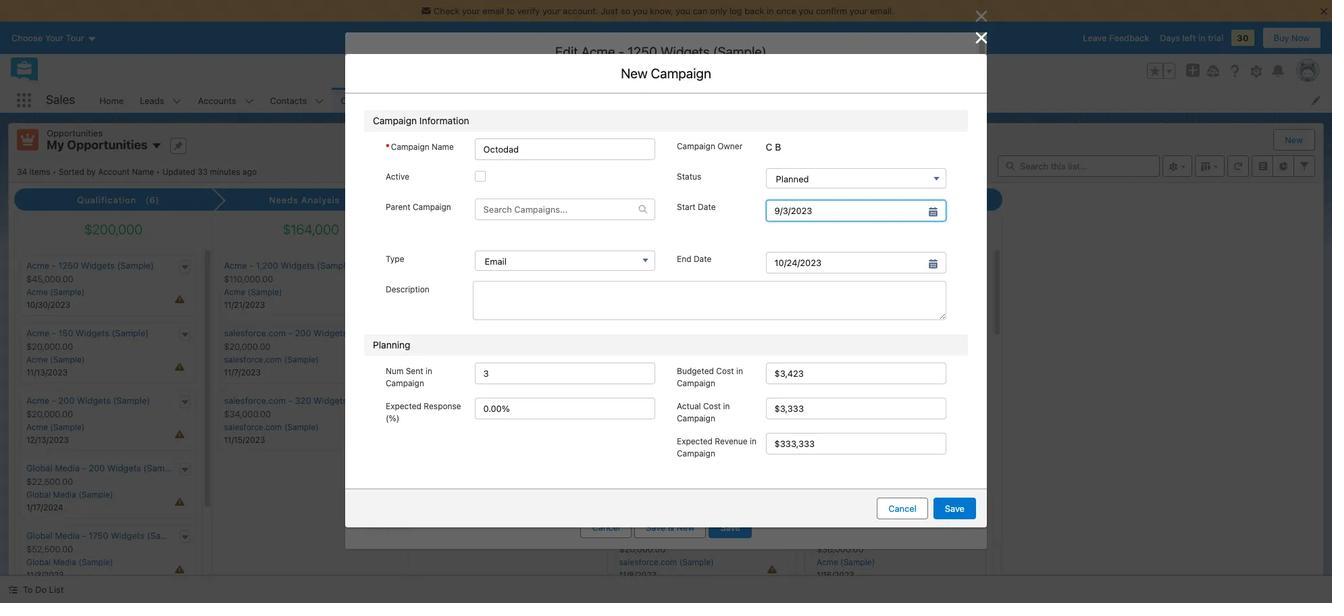 Task type: vqa. For each thing, say whether or not it's contained in the screenshot.
THE WIDGETS
yes



Task type: locate. For each thing, give the bounding box(es) containing it.
to do list button
[[0, 577, 72, 604]]

320
[[295, 395, 311, 406]]

text default image for salesforce.com - 200 widgets (sample)
[[388, 330, 397, 340]]

global inside $19,500.00 global media (sample)
[[619, 490, 644, 500]]

widgets
[[661, 44, 710, 59], [81, 260, 115, 271], [281, 260, 315, 271], [668, 260, 702, 271], [871, 260, 904, 271], [76, 328, 109, 339], [314, 328, 348, 339], [669, 328, 703, 339], [907, 328, 941, 339], [77, 395, 111, 406], [314, 395, 347, 406], [695, 395, 729, 406], [868, 395, 902, 406], [107, 463, 141, 474], [111, 531, 145, 541], [708, 531, 741, 541], [868, 531, 902, 541]]

media up $10,000.00 global media (sample)
[[648, 395, 673, 406]]

(sample) inside $52,500.00 global media (sample) 11/3/2023
[[79, 558, 113, 568]]

2 horizontal spatial 200
[[295, 328, 311, 339]]

0 horizontal spatial your
[[462, 5, 480, 16]]

0 vertical spatial opportunity
[[359, 83, 418, 95]]

end date text field for planned
[[766, 252, 947, 274]]

- left 1750
[[82, 531, 86, 541]]

expected response (%) for event
[[386, 401, 461, 424]]

leads link
[[132, 88, 172, 113]]

acme - 150 widgets (sample)
[[26, 328, 149, 339]]

you left can
[[676, 5, 691, 16]]

num for event
[[386, 366, 404, 376]]

1250 down so
[[628, 44, 658, 59]]

$20,000.00 inside $20,000.00 acme (sample) 12/13/2023
[[26, 409, 73, 420]]

None text field
[[767, 129, 958, 151], [475, 139, 656, 160], [459, 247, 651, 269], [767, 129, 958, 151], [475, 139, 656, 160], [459, 247, 651, 269]]

acme inside $20,000.00 acme (sample) 11/13/2023
[[26, 355, 48, 365]]

1250
[[628, 44, 658, 59], [58, 260, 78, 271]]

global inside $10,000.00 global media (sample)
[[619, 422, 644, 433]]

can
[[693, 5, 708, 16]]

left
[[1183, 32, 1197, 43]]

0 horizontal spatial 1250
[[58, 260, 78, 271]]

global media (sample) link down $10,000.00 in the bottom of the page
[[619, 422, 706, 433]]

0 vertical spatial * list item
[[669, 157, 961, 203]]

widgets up $20,000.00 acme (sample) 12/13/2023
[[77, 395, 111, 406]]

acme inside $36,000.00 acme (sample) 1/16/2023
[[817, 558, 839, 568]]

salesforce.com (sample) link up 11/8/2023 at the left bottom
[[619, 558, 714, 568]]

end
[[677, 254, 692, 264], [677, 254, 692, 264]]

1 vertical spatial 1250
[[58, 260, 78, 271]]

- left 170
[[645, 260, 649, 271]]

save inside button
[[646, 522, 666, 533]]

text default image for salesforce.com - 210 widgets (sample)
[[773, 533, 783, 543]]

widgets inside acme - 1100 widgets (sample) $105,000.00
[[871, 260, 904, 271]]

global media (sample) link down the $52,500.00
[[26, 558, 113, 568]]

- for acme - 1,200 widgets (sample)
[[250, 260, 254, 271]]

Start Date text field
[[766, 200, 947, 222]]

$110,000.00 acme (sample) 11/21/2023
[[224, 274, 282, 310]]

salesforce.com - 600 widgets (sample)
[[817, 328, 980, 339]]

&
[[668, 522, 675, 533]]

revenue for completed
[[715, 436, 748, 447]]

acme (sample)
[[619, 355, 678, 365]]

(sample) inside $50,000.00 acme (sample)
[[841, 490, 875, 500]]

widgets right 300
[[868, 531, 902, 541]]

1 horizontal spatial 200
[[89, 463, 105, 474]]

opportunity
[[359, 83, 418, 95], [364, 173, 410, 183]]

num
[[386, 366, 404, 376], [386, 366, 404, 376]]

200 up $22,500.00 global media (sample) 1/17/2024
[[89, 463, 105, 474]]

$36,000.00
[[817, 544, 864, 555]]

- left 210
[[684, 531, 688, 541]]

(%)
[[386, 414, 400, 424], [386, 414, 400, 424]]

• right items
[[53, 167, 56, 177]]

1 horizontal spatial you
[[676, 5, 691, 16]]

response for event
[[424, 401, 461, 411]]

global down $19,500.00 at the left
[[619, 490, 644, 500]]

2 • from the left
[[156, 167, 160, 177]]

$22,500.00 global media (sample) 1/17/2024
[[26, 477, 113, 513]]

home
[[100, 95, 124, 106]]

acme (sample) link down the $45,000.00
[[26, 287, 85, 297]]

information
[[421, 83, 476, 95], [420, 115, 469, 127], [420, 115, 469, 127], [411, 370, 466, 383]]

description for email
[[386, 284, 430, 295]]

num sent in campaign for email
[[386, 366, 433, 389]]

email.
[[871, 5, 895, 16]]

- up $110,000.00
[[250, 260, 254, 271]]

acme inside $45,000.00 acme (sample) 10/30/2023
[[26, 287, 48, 297]]

new campaign
[[621, 66, 712, 81], [621, 66, 712, 81]]

1 vertical spatial opportunity
[[364, 173, 410, 183]]

text default image
[[639, 205, 648, 214], [388, 263, 397, 272], [180, 330, 190, 340], [388, 330, 397, 340], [388, 398, 397, 407], [180, 466, 190, 475], [773, 533, 783, 543], [970, 533, 980, 543]]

you right once
[[799, 5, 814, 16]]

planning
[[373, 339, 411, 351], [373, 339, 411, 351]]

needs
[[269, 195, 299, 206]]

- left 600
[[882, 328, 886, 339]]

widgets up $20,000.00 salesforce.com (sample) 11/7/2023
[[314, 328, 348, 339]]

end for planned
[[677, 254, 692, 264]]

$20,000.00 inside $20,000.00 acme (sample) 11/13/2023
[[26, 341, 73, 352]]

(0)
[[532, 195, 546, 206]]

event
[[485, 256, 508, 267]]

1 horizontal spatial group
[[1148, 63, 1176, 79]]

0 horizontal spatial •
[[53, 167, 56, 177]]

$20,000.00 up "12/13/2023"
[[26, 409, 73, 420]]

acme up "12/13/2023"
[[26, 422, 48, 433]]

opportunities list item
[[333, 88, 423, 113]]

acme up 11/21/2023
[[224, 287, 246, 297]]

widgets right 140
[[669, 328, 703, 339]]

budgeted cost in campaign
[[677, 366, 743, 389], [677, 366, 743, 389]]

type for event
[[386, 254, 405, 264]]

salesforce.com (sample) link down $34,000.00
[[224, 422, 319, 433]]

* text field down the "email" "popup button"
[[459, 277, 651, 299]]

leads list item
[[132, 88, 190, 113]]

$19,500.00 global media (sample)
[[619, 477, 706, 500]]

- up $22,500.00 global media (sample) 1/17/2024
[[82, 463, 86, 474]]

inverse image
[[974, 8, 990, 24], [974, 30, 990, 46]]

Expected Response (%) text field
[[475, 398, 656, 420]]

2 your from the left
[[543, 5, 561, 16]]

active for email
[[386, 172, 410, 182]]

• left updated
[[156, 167, 160, 177]]

1 vertical spatial * list item
[[362, 306, 653, 351]]

200 for acme
[[58, 395, 75, 406]]

sent for event
[[406, 366, 424, 376]]

acme inside acme - 1100 widgets (sample) $105,000.00
[[817, 260, 840, 271]]

- left 320
[[289, 395, 293, 406]]

650
[[849, 395, 866, 406]]

210
[[690, 531, 705, 541]]

global up 11/3/2023
[[26, 558, 51, 568]]

200 up $20,000.00 acme (sample) 12/13/2023
[[58, 395, 75, 406]]

text default image
[[639, 205, 648, 214], [180, 263, 190, 272], [773, 263, 783, 272], [773, 330, 783, 340], [180, 398, 190, 407], [773, 398, 783, 407], [180, 533, 190, 543], [8, 586, 18, 595]]

(sample) inside $36,000.00 acme (sample) 1/16/2023
[[841, 558, 875, 568]]

campaign name for event
[[391, 142, 454, 152]]

global up the $52,500.00
[[26, 531, 52, 541]]

global inside $52,500.00 global media (sample) 11/3/2023
[[26, 558, 51, 568]]

1 vertical spatial group
[[364, 277, 651, 299]]

opportunity information
[[359, 83, 476, 95]]

media down $10,000.00 in the bottom of the page
[[646, 422, 669, 433]]

$34,000.00 salesforce.com (sample) 11/15/2023
[[224, 409, 319, 445]]

- up $20,000.00 acme (sample) 12/13/2023
[[52, 395, 56, 406]]

contacts
[[270, 95, 307, 106]]

- up the $45,000.00
[[52, 260, 56, 271]]

cost for planned's "actual cost in campaign" text box
[[704, 401, 721, 411]]

acme inside $20,000.00 acme (sample) 12/13/2023
[[26, 422, 48, 433]]

salesforce.com down 11/21/2023
[[224, 328, 286, 339]]

-
[[619, 44, 625, 59], [52, 260, 56, 271], [250, 260, 254, 271], [645, 260, 649, 271], [843, 260, 847, 271], [52, 328, 56, 339], [289, 328, 293, 339], [645, 328, 649, 339], [882, 328, 886, 339], [52, 395, 56, 406], [289, 395, 293, 406], [675, 395, 679, 406], [843, 395, 847, 406], [82, 463, 86, 474], [82, 531, 86, 541], [684, 531, 688, 541], [843, 531, 847, 541]]

* text field up the event popup button
[[459, 201, 651, 223]]

- for salesforce.com - 200 widgets (sample)
[[289, 328, 293, 339]]

cost for "actual cost in campaign" text box related to completed
[[704, 401, 721, 411]]

$17,000.00
[[619, 274, 664, 285]]

0 vertical spatial * text field
[[459, 201, 651, 223]]

end date for completed
[[677, 254, 712, 264]]

salesforce.com up $20,000.00 salesforce.com (sample) 11/8/2023
[[619, 531, 682, 541]]

save button
[[934, 498, 977, 520], [934, 498, 977, 520], [709, 517, 752, 539]]

$20,000.00 inside $20,000.00 salesforce.com (sample) 11/8/2023
[[619, 544, 666, 555]]

acme up $110,000.00
[[224, 260, 247, 271]]

widgets right 320
[[314, 395, 347, 406]]

$20,000.00 down 150
[[26, 341, 73, 352]]

1 * text field from the top
[[459, 201, 651, 223]]

$20,000.00 for acme - 150 widgets (sample)
[[26, 341, 73, 352]]

(sample) inside $10,000.00 global media (sample)
[[672, 422, 706, 433]]

acme down 11/13/2023
[[26, 395, 49, 406]]

actual cost in campaign
[[677, 401, 730, 424], [677, 401, 730, 424]]

2 inverse image from the top
[[974, 30, 990, 46]]

widgets right 210
[[708, 531, 741, 541]]

text default image for acme - 300 widgets (sample)
[[970, 533, 980, 543]]

list containing home
[[91, 88, 1333, 113]]

budgeted cost in campaign text field for planned
[[766, 363, 947, 384]]

200 up $20,000.00 salesforce.com (sample) 11/7/2023
[[295, 328, 311, 339]]

global up $22,500.00
[[26, 463, 52, 474]]

1 horizontal spatial •
[[156, 167, 160, 177]]

widgets right 1,200
[[281, 260, 315, 271]]

acme - 170 widgets (sample) link
[[619, 260, 741, 271]]

widgets for acme - 1,200 widgets (sample)
[[281, 260, 315, 271]]

None search field
[[998, 155, 1161, 177]]

acme (sample) link for 300
[[817, 558, 875, 568]]

text default image for acme - 170 widgets (sample)
[[773, 263, 783, 272]]

0 horizontal spatial 200
[[58, 395, 75, 406]]

1250 up the $45,000.00
[[58, 260, 78, 271]]

widgets for salesforce.com - 600 widgets (sample)
[[907, 328, 941, 339]]

acme up $10,000.00 in the bottom of the page
[[619, 355, 641, 365]]

$60,000.00
[[817, 409, 864, 420]]

text default image inside to do list button
[[8, 586, 18, 595]]

$20,000.00 up 11/7/2023
[[224, 341, 271, 352]]

global media - 80 widgets (sample) link
[[619, 395, 768, 406]]

media up $22,500.00
[[55, 463, 80, 474]]

global media (sample) link for global media - 80 widgets (sample)
[[619, 422, 706, 433]]

sales
[[46, 93, 75, 107]]

you right so
[[633, 5, 648, 16]]

salesforce.com (sample) link for 320
[[224, 422, 319, 433]]

acme (sample) link up "12/13/2023"
[[26, 422, 85, 433]]

expected response (%) for email
[[386, 401, 461, 424]]

acme - 1250 widgets (sample) link
[[26, 260, 154, 271]]

expected response (%)
[[386, 401, 461, 424], [386, 401, 461, 424]]

owner
[[718, 141, 743, 152], [718, 141, 743, 152], [364, 183, 389, 193]]

acme
[[582, 44, 616, 59], [26, 260, 49, 271], [224, 260, 247, 271], [619, 260, 643, 271], [817, 260, 840, 271], [26, 287, 48, 297], [224, 287, 246, 297], [26, 328, 49, 339], [619, 328, 643, 339], [26, 355, 48, 365], [619, 355, 641, 365], [26, 395, 49, 406], [817, 395, 840, 406], [26, 422, 48, 433], [817, 422, 839, 433], [817, 490, 839, 500], [817, 531, 840, 541], [817, 558, 839, 568]]

salesforce.com up 11/7/2023
[[224, 355, 282, 365]]

text default image for acme - 140 widgets (sample)
[[773, 330, 783, 340]]

* list item
[[669, 157, 961, 203], [362, 306, 653, 351]]

(sample) inside $45,000.00 acme (sample) 10/30/2023
[[50, 287, 85, 297]]

- inside acme - 650 widgets (sample) $60,000.00 acme (sample) 10/24/2022
[[843, 395, 847, 406]]

(%) for email
[[386, 414, 400, 424]]

log
[[730, 5, 743, 16]]

group
[[1148, 63, 1176, 79], [364, 277, 651, 299]]

start date for completed
[[677, 202, 716, 212]]

acme (sample) link down 140
[[619, 355, 678, 365]]

feedback
[[1110, 32, 1150, 43]]

$20,000.00 for salesforce.com - 200 widgets (sample)
[[224, 341, 271, 352]]

text default image for global media - 80 widgets (sample)
[[773, 398, 783, 407]]

your right verify
[[543, 5, 561, 16]]

End Date text field
[[766, 252, 947, 274], [766, 252, 947, 274]]

acme - 650 widgets (sample) $60,000.00 acme (sample) 10/24/2022
[[817, 395, 941, 445]]

acme (sample) link down $36,000.00
[[817, 558, 875, 568]]

0 vertical spatial 200
[[295, 328, 311, 339]]

Actual Cost in Campaign text field
[[766, 398, 947, 420], [766, 398, 947, 420]]

cost
[[717, 366, 734, 376], [717, 366, 734, 376], [704, 401, 721, 411], [704, 401, 721, 411]]

1250 inside my opportunities|opportunities|list view element
[[58, 260, 78, 271]]

acme up $105,000.00
[[817, 260, 840, 271]]

field.
[[514, 152, 533, 162]]

text default image for acme - 1,200 widgets (sample)
[[388, 263, 397, 272]]

1 vertical spatial * text field
[[459, 277, 651, 299]]

widgets for acme - 1250 widgets (sample)
[[81, 260, 115, 271]]

0 vertical spatial 1250
[[628, 44, 658, 59]]

start
[[677, 202, 696, 212], [677, 202, 696, 212]]

do
[[35, 585, 47, 595]]

expected revenue in campaign text field for planned
[[766, 433, 947, 455]]

acme up $60,000.00
[[817, 395, 840, 406]]

num for email
[[386, 366, 404, 376]]

(sample) inside $22,500.00 global media (sample) 1/17/2024
[[79, 490, 113, 500]]

global down $10,000.00 in the bottom of the page
[[619, 422, 644, 433]]

global up 1/17/2024
[[26, 490, 51, 500]]

200
[[295, 328, 311, 339], [58, 395, 75, 406], [89, 463, 105, 474]]

group down days
[[1148, 63, 1176, 79]]

analysis
[[302, 195, 340, 206]]

parent for email
[[386, 202, 411, 212]]

2 horizontal spatial your
[[850, 5, 868, 16]]

media inside $22,500.00 global media (sample) 1/17/2024
[[53, 490, 76, 500]]

- left 300
[[843, 531, 847, 541]]

group down event
[[364, 277, 651, 299]]

your left email.
[[850, 5, 868, 16]]

acme down $50,000.00
[[817, 490, 839, 500]]

acme (sample) link up 11/13/2023
[[26, 355, 85, 365]]

- for acme - 200 widgets (sample)
[[52, 395, 56, 406]]

1750
[[89, 531, 108, 541]]

parent campaign for email
[[386, 202, 451, 212]]

2 you from the left
[[676, 5, 691, 16]]

Budgeted Cost in Campaign text field
[[766, 363, 947, 384], [766, 363, 947, 384]]

0 horizontal spatial you
[[633, 5, 648, 16]]

cost for budgeted cost in campaign text field for planned
[[717, 366, 734, 376]]

description text field for planned
[[473, 281, 947, 320]]

cancel for planned
[[889, 503, 917, 514]]

salesforce.com (sample) link up 650
[[817, 355, 912, 365]]

widgets inside acme - 650 widgets (sample) $60,000.00 acme (sample) 10/24/2022
[[868, 395, 902, 406]]

widgets down can
[[661, 44, 710, 59]]

salesforce.com - 320 widgets (sample)
[[224, 395, 387, 406]]

global media (sample) link down $19,500.00 at the left
[[619, 490, 706, 500]]

salesforce.com (sample) link for 210
[[619, 558, 714, 568]]

media down the $52,500.00
[[53, 558, 76, 568]]

in
[[767, 5, 774, 16], [1199, 32, 1206, 43], [426, 366, 433, 376], [426, 366, 433, 376], [737, 366, 743, 376], [737, 366, 743, 376], [724, 401, 730, 411], [724, 401, 730, 411], [750, 436, 757, 447], [750, 436, 757, 447]]

acme (sample) link down $110,000.00
[[224, 287, 282, 297]]

1 horizontal spatial your
[[543, 5, 561, 16]]

- left 140
[[645, 328, 649, 339]]

save
[[946, 503, 965, 514], [946, 503, 965, 514], [646, 522, 666, 533], [721, 522, 740, 533]]

global media (sample) link for global media - 200 widgets (sample)
[[26, 490, 113, 500]]

active checkbox for event
[[475, 171, 486, 182]]

(%) for event
[[386, 414, 400, 424]]

owner for planned
[[718, 141, 743, 152]]

$20,000.00 inside $20,000.00 salesforce.com (sample) 11/7/2023
[[224, 341, 271, 352]]

global
[[619, 395, 646, 406], [619, 422, 644, 433], [26, 463, 52, 474], [26, 490, 51, 500], [619, 490, 644, 500], [26, 531, 52, 541], [26, 558, 51, 568]]

- for acme - 1250 widgets (sample)
[[52, 260, 56, 271]]

widgets right 150
[[76, 328, 109, 339]]

buy now button
[[1263, 27, 1322, 49]]

acme - 150 widgets (sample) link
[[26, 328, 149, 339]]

acme up 1/16/2023
[[817, 558, 839, 568]]

acme up 11/13/2023
[[26, 355, 48, 365]]

edit
[[556, 44, 578, 59]]

salesforce.com down $34,000.00
[[224, 422, 282, 433]]

new campaign for completed
[[621, 66, 712, 81]]

*
[[366, 132, 370, 142], [386, 142, 390, 152], [386, 142, 390, 152], [674, 178, 677, 188], [366, 326, 370, 336]]

leave feedback
[[1084, 32, 1150, 43]]

list view controls image
[[1163, 155, 1193, 177]]

salesforce.com up salesforce.com (sample)
[[817, 328, 879, 339]]

- left 150
[[52, 328, 56, 339]]

$20,000.00 up 11/8/2023 at the left bottom
[[619, 544, 666, 555]]

- inside acme - 1100 widgets (sample) $105,000.00
[[843, 260, 847, 271]]

media
[[648, 395, 673, 406], [646, 422, 669, 433], [55, 463, 80, 474], [53, 490, 76, 500], [646, 490, 669, 500], [55, 531, 80, 541], [53, 558, 76, 568]]

contacts link
[[262, 88, 315, 113]]

Description text field
[[473, 281, 947, 320], [473, 281, 947, 320]]

type for email
[[386, 254, 405, 264]]

account
[[98, 167, 130, 177]]

salesforce.com (sample) link up 11/7/2023
[[224, 355, 319, 365]]

Active checkbox
[[475, 171, 486, 182], [475, 171, 486, 182]]

widgets for salesforce.com - 320 widgets (sample)
[[314, 395, 347, 406]]

$45,000.00
[[26, 274, 73, 285]]

you
[[633, 5, 648, 16], [676, 5, 691, 16], [799, 5, 814, 16]]

global media (sample) link down $22,500.00
[[26, 490, 113, 500]]

1 vertical spatial inverse image
[[974, 30, 990, 46]]

- up $20,000.00 salesforce.com (sample) 11/7/2023
[[289, 328, 293, 339]]

Search My Opportunities list view. search field
[[998, 155, 1161, 177]]

Num Sent in Campaign text field
[[475, 363, 656, 384], [475, 363, 656, 384]]

widgets right 170
[[668, 260, 702, 271]]

description for event
[[386, 284, 430, 295]]

media inside $10,000.00 global media (sample)
[[646, 422, 669, 433]]

budgeted
[[677, 366, 714, 376], [677, 366, 714, 376]]

None text field
[[475, 139, 656, 160], [767, 221, 958, 243], [560, 523, 958, 557], [475, 139, 656, 160], [767, 221, 958, 243], [560, 523, 958, 557]]

opportunities inside list item
[[341, 95, 397, 106]]

confirm
[[816, 5, 848, 16]]

global up $10,000.00 in the bottom of the page
[[619, 395, 646, 406]]

widgets right 600
[[907, 328, 941, 339]]

c for planned
[[766, 141, 773, 153]]

list
[[91, 88, 1333, 113]]

1 vertical spatial 200
[[58, 395, 75, 406]]

actual for email
[[677, 401, 701, 411]]

just
[[601, 5, 619, 16]]

email
[[483, 5, 504, 16]]

parent for event
[[386, 202, 411, 212]]

2 vertical spatial 200
[[89, 463, 105, 474]]

widgets right 80
[[695, 395, 729, 406]]

Expected Revenue in Campaign text field
[[766, 433, 947, 455], [766, 433, 947, 455]]

owner for completed
[[718, 141, 743, 152]]

acme up the $45,000.00
[[26, 260, 49, 271]]

Parent Campaign text field
[[476, 200, 639, 220]]

salesforce.com - 200 widgets (sample) link
[[224, 328, 387, 339]]

sorted
[[59, 167, 84, 177]]

1 you from the left
[[633, 5, 648, 16]]

revenue
[[715, 436, 748, 447], [715, 436, 748, 447]]

proposal
[[482, 195, 523, 206]]

additional
[[359, 370, 408, 383]]

budgeted cost in campaign text field for completed
[[766, 363, 947, 384]]

salesforce.com inside $20,000.00 salesforce.com (sample) 11/7/2023
[[224, 355, 282, 365]]

2 horizontal spatial you
[[799, 5, 814, 16]]

campaign owner for planned
[[677, 141, 743, 152]]

campaign owner
[[677, 141, 743, 152], [677, 141, 743, 152]]

sent for email
[[406, 366, 424, 376]]

* text field
[[459, 201, 651, 223], [459, 277, 651, 299]]

- left 650
[[843, 395, 847, 406]]

(sample) inside $20,000.00 acme (sample) 12/13/2023
[[50, 422, 85, 433]]

* for * list item to the left
[[366, 326, 370, 336]]

media up the $52,500.00
[[55, 531, 80, 541]]

date for end date text field corresponding to completed
[[694, 254, 712, 264]]

0 vertical spatial inverse image
[[974, 8, 990, 24]]

planning for email
[[373, 339, 411, 351]]

description text field for completed
[[473, 281, 947, 320]]

acme (sample) link down $50,000.00
[[817, 490, 875, 500]]

$512,000
[[876, 222, 932, 237]]

0 vertical spatial group
[[1148, 63, 1176, 79]]

parent campaign for event
[[386, 202, 451, 212]]

widgets right 1100 on the right of the page
[[871, 260, 904, 271]]

list item
[[493, 88, 549, 113], [362, 112, 653, 169], [669, 112, 961, 157], [669, 203, 961, 249], [362, 230, 653, 276], [362, 399, 653, 445], [669, 399, 961, 445]]

start for planned
[[677, 202, 696, 212]]



Task type: describe. For each thing, give the bounding box(es) containing it.
buy
[[1274, 32, 1290, 43]]

check
[[434, 5, 460, 16]]

$20,000.00 for acme - 200 widgets (sample)
[[26, 409, 73, 420]]

only
[[710, 5, 728, 16]]

34
[[17, 167, 27, 177]]

media inside $19,500.00 global media (sample)
[[646, 490, 669, 500]]

widgets for salesforce.com - 200 widgets (sample)
[[314, 328, 348, 339]]

negotiation
[[673, 195, 727, 206]]

this
[[498, 152, 512, 162]]

buy now
[[1274, 32, 1311, 43]]

$36,000.00 acme (sample) 1/16/2023
[[817, 544, 875, 581]]

updated
[[162, 167, 195, 177]]

accounts
[[198, 95, 236, 106]]

11/3/2023
[[26, 571, 64, 581]]

my opportunities|opportunities|list view element
[[8, 123, 1325, 604]]

additional information
[[359, 370, 466, 383]]

to do list
[[23, 585, 64, 595]]

salesforce.com (sample)
[[817, 355, 912, 365]]

to
[[507, 5, 515, 16]]

to
[[23, 585, 33, 595]]

140
[[651, 328, 667, 339]]

minutes
[[210, 167, 240, 177]]

acme (sample) link for 140
[[619, 355, 678, 365]]

text default image for acme - 1250 widgets (sample)
[[180, 263, 190, 272]]

budgeted cost in campaign for completed
[[677, 366, 743, 389]]

start date for planned
[[677, 202, 716, 212]]

qualification
[[77, 195, 137, 206]]

save button for planned
[[934, 498, 977, 520]]

home link
[[91, 88, 132, 113]]

cancel button for planned
[[878, 498, 929, 520]]

- for acme - 1100 widgets (sample) $105,000.00
[[843, 260, 847, 271]]

none search field inside my opportunities|opportunities|list view element
[[998, 155, 1161, 177]]

planning for event
[[373, 339, 411, 351]]

end date text field for completed
[[766, 252, 947, 274]]

event button
[[475, 251, 656, 271]]

start for completed
[[677, 202, 696, 212]]

num sent in campaign text field for event
[[475, 363, 656, 384]]

(3)
[[349, 195, 363, 206]]

needs analysis
[[269, 195, 340, 206]]

acme inside $50,000.00 acme (sample)
[[817, 490, 839, 500]]

(sample) inside $20,000.00 salesforce.com (sample) 11/8/2023
[[680, 558, 714, 568]]

salesforce.com (sample) link for 200
[[224, 355, 319, 365]]

widgets for acme - 300 widgets (sample)
[[868, 531, 902, 541]]

my opportunities
[[47, 138, 148, 152]]

widgets for acme - 650 widgets (sample) $60,000.00 acme (sample) 10/24/2022
[[868, 395, 902, 406]]

(sample) inside $19,500.00 global media (sample)
[[672, 490, 706, 500]]

closed
[[868, 195, 900, 206]]

save & new button
[[635, 517, 707, 539]]

1 inverse image from the top
[[974, 8, 990, 24]]

save button for completed
[[934, 498, 977, 520]]

new campaign for planned
[[621, 66, 712, 81]]

widgets for acme - 150 widgets (sample)
[[76, 328, 109, 339]]

global media - 1750 widgets (sample) link
[[26, 531, 184, 541]]

num sent in campaign for event
[[386, 366, 433, 389]]

0 horizontal spatial group
[[364, 277, 651, 299]]

actual for event
[[677, 401, 701, 411]]

- for acme - 650 widgets (sample) $60,000.00 acme (sample) 10/24/2022
[[843, 395, 847, 406]]

acme inside $110,000.00 acme (sample) 11/21/2023
[[224, 287, 246, 297]]

date for start date text field
[[698, 202, 716, 212]]

300
[[849, 531, 866, 541]]

- for salesforce.com - 320 widgets (sample)
[[289, 395, 293, 406]]

select list display image
[[1196, 155, 1225, 177]]

name for email
[[432, 142, 454, 152]]

acme left 150
[[26, 328, 49, 339]]

(6)
[[146, 195, 160, 206]]

end date for planned
[[677, 254, 712, 264]]

cost for budgeted cost in campaign text field for completed
[[717, 366, 734, 376]]

status for completed
[[677, 172, 702, 182]]

global media - 1750 widgets (sample)
[[26, 531, 184, 541]]

- for acme - 140 widgets (sample)
[[645, 328, 649, 339]]

campaign owner for completed
[[677, 141, 743, 152]]

200 for salesforce.com
[[295, 328, 311, 339]]

$50,000.00
[[817, 477, 864, 487]]

salesforce.com up $34,000.00
[[224, 395, 286, 406]]

$105,000.00
[[817, 274, 868, 285]]

acme - 1,200 widgets (sample)
[[224, 260, 354, 271]]

0 horizontal spatial * list item
[[362, 306, 653, 351]]

170
[[651, 260, 666, 271]]

days left in trial
[[1161, 32, 1224, 43]]

acme - 1250 widgets (sample)
[[26, 260, 154, 271]]

acme - 300 widgets (sample)
[[817, 531, 941, 541]]

- for acme - 300 widgets (sample)
[[843, 531, 847, 541]]

acme - 650 widgets (sample) link
[[817, 395, 941, 406]]

text default image for acme - 150 widgets (sample)
[[180, 330, 190, 340]]

$20,000.00 salesforce.com (sample) 11/8/2023
[[619, 544, 714, 581]]

acme up 10/24/2022
[[817, 422, 839, 433]]

cancel for completed
[[889, 503, 917, 514]]

$52,500.00
[[26, 544, 73, 555]]

expected revenue in campaign text field for completed
[[766, 433, 947, 455]]

widgets for acme - 170 widgets (sample)
[[668, 260, 702, 271]]

edit acme - 1250 widgets (sample)
[[556, 44, 767, 59]]

opportunity for owner
[[364, 173, 410, 183]]

inverse image
[[974, 30, 990, 46]]

email
[[485, 256, 507, 267]]

text default image for global media - 1750 widgets (sample)
[[180, 533, 190, 543]]

acme (sample) link for 1250
[[26, 287, 85, 297]]

1 • from the left
[[53, 167, 56, 177]]

my
[[47, 138, 64, 152]]

items
[[29, 167, 50, 177]]

Expected Response (%) text field
[[475, 398, 656, 420]]

11/21/2023
[[224, 300, 265, 310]]

(sample) inside acme - 1100 widgets (sample) $105,000.00
[[907, 260, 944, 271]]

planned
[[776, 174, 809, 185]]

actual cost in campaign for planned
[[677, 401, 730, 424]]

response for email
[[424, 401, 461, 411]]

planned button
[[766, 168, 947, 189]]

my opportunities status
[[17, 167, 162, 177]]

acme - 170 widgets (sample)
[[619, 260, 741, 271]]

opportunity for information
[[359, 83, 418, 95]]

days
[[1161, 32, 1181, 43]]

active checkbox for email
[[475, 171, 486, 182]]

verify
[[518, 5, 540, 16]]

(sample) inside $20,000.00 salesforce.com (sample) 11/7/2023
[[284, 355, 319, 365]]

by
[[87, 167, 96, 177]]

campaign information for email
[[373, 115, 469, 127]]

$50,000.00 acme (sample)
[[817, 477, 875, 500]]

global inside $22,500.00 global media (sample) 1/17/2024
[[26, 490, 51, 500]]

c b for completed
[[766, 141, 782, 153]]

name inside my opportunities|opportunities|list view element
[[132, 167, 154, 177]]

11/8/2023
[[619, 571, 657, 581]]

acme (sample) link for 150
[[26, 355, 85, 365]]

budgeted for completed
[[677, 366, 714, 376]]

3 you from the left
[[799, 5, 814, 16]]

account.
[[563, 5, 599, 16]]

global media - 80 widgets (sample)
[[619, 395, 768, 406]]

actual cost in campaign text field for planned
[[766, 398, 947, 420]]

1 horizontal spatial 1250
[[628, 44, 658, 59]]

- for salesforce.com - 210 widgets (sample)
[[684, 531, 688, 541]]

ago
[[243, 167, 257, 177]]

active for event
[[386, 172, 410, 182]]

acme (sample) link for 200
[[26, 422, 85, 433]]

list item containing *
[[362, 112, 653, 169]]

cancel button for completed
[[878, 498, 929, 520]]

budgeted for planned
[[677, 366, 714, 376]]

accounts list item
[[190, 88, 262, 113]]

1 your from the left
[[462, 5, 480, 16]]

600
[[888, 328, 905, 339]]

complete
[[459, 152, 496, 162]]

$10,000.00 global media (sample)
[[619, 409, 706, 433]]

expected revenue in campaign for completed
[[677, 436, 757, 459]]

email button
[[475, 251, 656, 271]]

acme left 140
[[619, 328, 643, 339]]

salesforce.com - 600 widgets (sample) link
[[817, 328, 980, 339]]

widgets for salesforce.com - 210 widgets (sample)
[[708, 531, 741, 541]]

acme up $17,000.00
[[619, 260, 643, 271]]

acme up $36,000.00
[[817, 531, 840, 541]]

(sample) inside $34,000.00 salesforce.com (sample) 11/15/2023
[[284, 422, 319, 433]]

widgets up $22,500.00 global media (sample) 1/17/2024
[[107, 463, 141, 474]]

media inside $52,500.00 global media (sample) 11/3/2023
[[53, 558, 76, 568]]

1/16/2023
[[817, 571, 855, 581]]

* for list item containing *
[[366, 132, 370, 142]]

global media - 200 widgets (sample) link
[[26, 463, 181, 474]]

- down so
[[619, 44, 625, 59]]

salesforce.com - 200 widgets (sample)
[[224, 328, 387, 339]]

contacts list item
[[262, 88, 333, 113]]

list
[[49, 585, 64, 595]]

new inside button
[[677, 522, 695, 533]]

actual cost in campaign for completed
[[677, 401, 730, 424]]

widgets for acme - 140 widgets (sample)
[[669, 328, 703, 339]]

Start Date text field
[[766, 200, 947, 222]]

1 horizontal spatial * list item
[[669, 157, 961, 203]]

back
[[745, 5, 765, 16]]

c b for planned
[[766, 141, 782, 153]]

$20,000.00 acme (sample) 12/13/2023
[[26, 409, 85, 445]]

$20,000.00 salesforce.com (sample) 11/7/2023
[[224, 341, 319, 378]]

150
[[58, 328, 73, 339]]

widgets right 1750
[[111, 531, 145, 541]]

(sample) inside $20,000.00 acme (sample) 11/13/2023
[[50, 355, 85, 365]]

revenue for planned
[[715, 436, 748, 447]]

check your email to verify your account. just so you know, you can only log back in once you confirm your email.
[[434, 5, 895, 16]]

10/30/2023
[[26, 300, 70, 310]]

acme - 140 widgets (sample) link
[[619, 328, 742, 339]]

* for * list item to the right
[[674, 178, 677, 188]]

name for event
[[432, 142, 454, 152]]

33
[[198, 167, 208, 177]]

80
[[682, 395, 693, 406]]

b for completed
[[775, 141, 782, 153]]

num sent in campaign text field for email
[[475, 363, 656, 384]]

acme right edit
[[582, 44, 616, 59]]

completed
[[776, 174, 821, 185]]

text default image for global media - 200 widgets (sample)
[[180, 466, 190, 475]]

once
[[777, 5, 797, 16]]

acme - 1,200 widgets (sample) link
[[224, 260, 354, 271]]

new inside button
[[1286, 135, 1304, 145]]

widgets for acme - 1100 widgets (sample) $105,000.00
[[871, 260, 904, 271]]

text default image for salesforce.com - 320 widgets (sample)
[[388, 398, 397, 407]]

salesforce.com up 650
[[817, 355, 875, 365]]

1100
[[849, 260, 868, 271]]

save & new
[[646, 522, 695, 533]]

expected revenue in campaign for planned
[[677, 436, 757, 459]]

$110,000.00
[[224, 274, 273, 285]]

owner inside opportunity owner
[[364, 183, 389, 193]]

salesforce.com - 320 widgets (sample) link
[[224, 395, 387, 406]]

- left 80
[[675, 395, 679, 406]]

salesforce.com inside $34,000.00 salesforce.com (sample) 11/15/2023
[[224, 422, 282, 433]]

so
[[621, 5, 631, 16]]

$22,500.00
[[26, 477, 73, 487]]

opportunity owner
[[364, 173, 410, 193]]

$10,000.00
[[619, 409, 665, 420]]

salesforce.com inside $20,000.00 salesforce.com (sample) 11/8/2023
[[619, 558, 677, 568]]

(sample) inside $110,000.00 acme (sample) 11/21/2023
[[248, 287, 282, 297]]

date for start date text box
[[698, 202, 716, 212]]

2 * text field from the top
[[459, 277, 651, 299]]

budgeted cost in campaign for planned
[[677, 366, 743, 389]]

3 your from the left
[[850, 5, 868, 16]]



